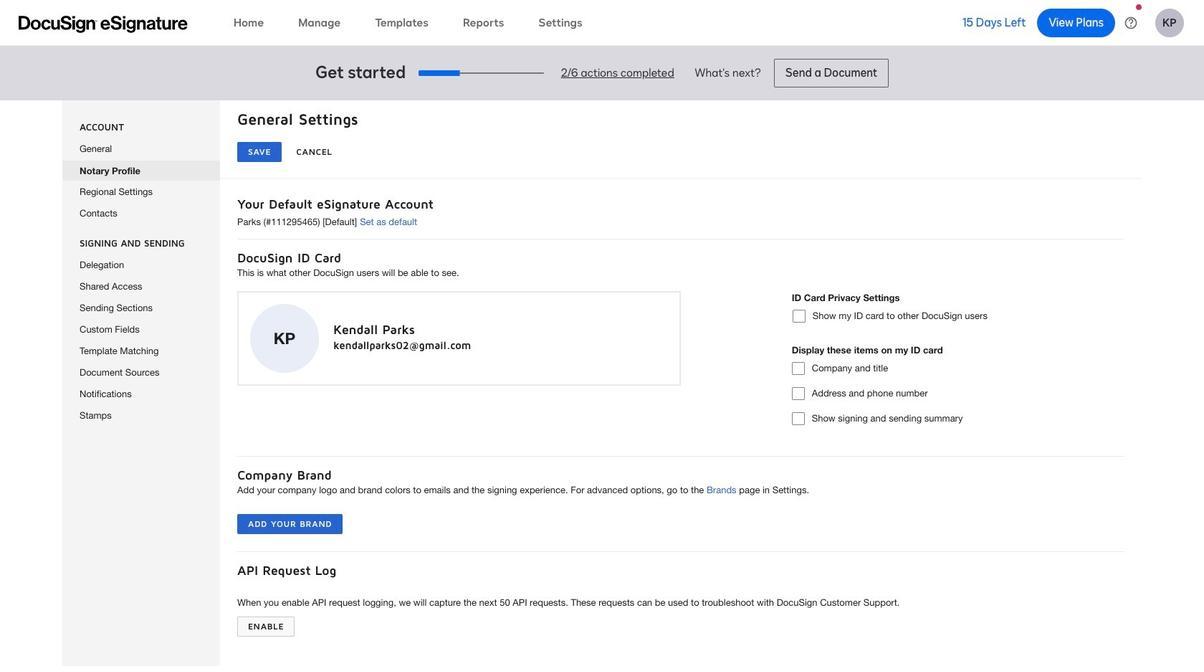 Task type: describe. For each thing, give the bounding box(es) containing it.
docusign esignature image
[[19, 15, 188, 33]]



Task type: locate. For each thing, give the bounding box(es) containing it.
upload or change your profile image image
[[274, 327, 296, 350]]



